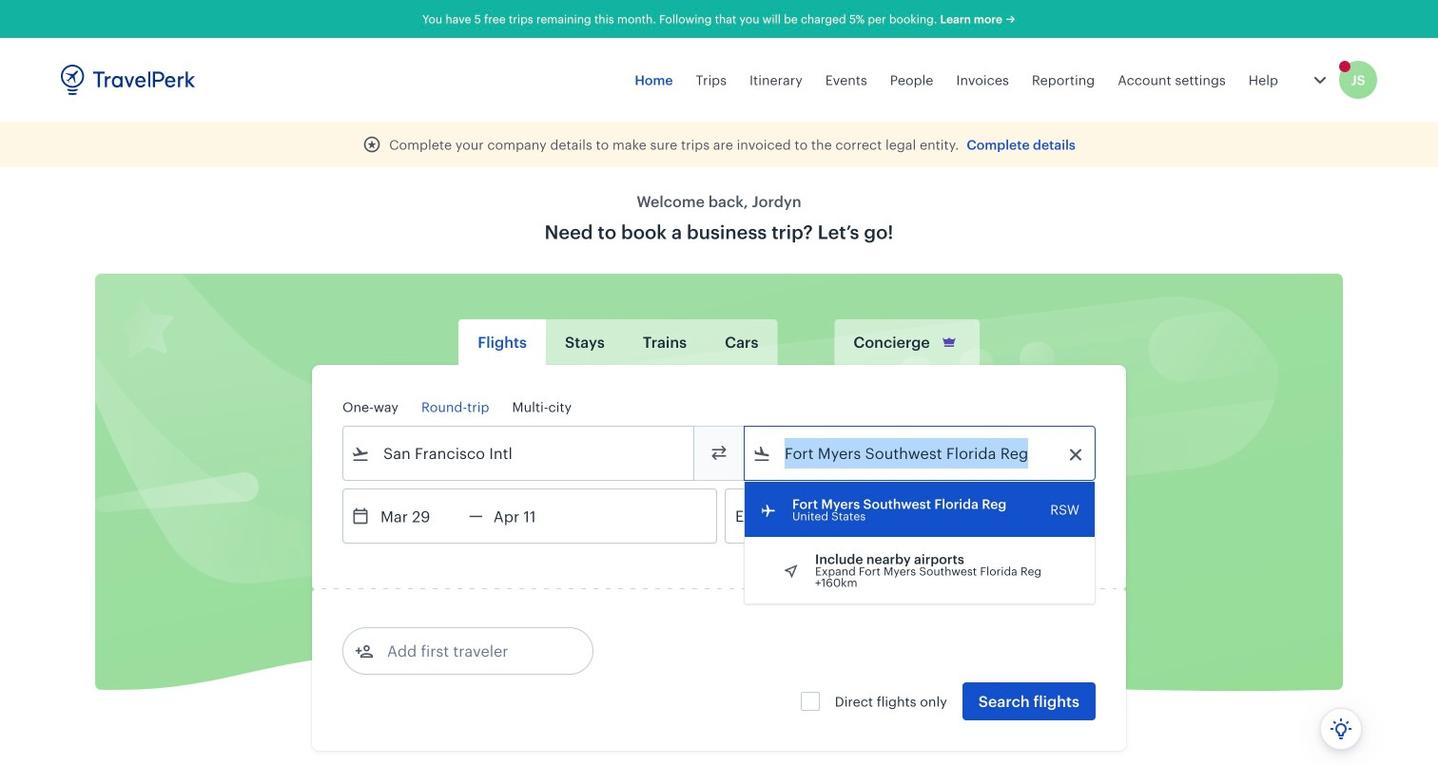 Task type: describe. For each thing, give the bounding box(es) containing it.
Add first traveler search field
[[374, 636, 572, 667]]



Task type: locate. For each thing, give the bounding box(es) containing it.
From search field
[[370, 438, 669, 469]]

To search field
[[771, 438, 1070, 469]]

Return text field
[[483, 490, 582, 543]]

Depart text field
[[370, 490, 469, 543]]



